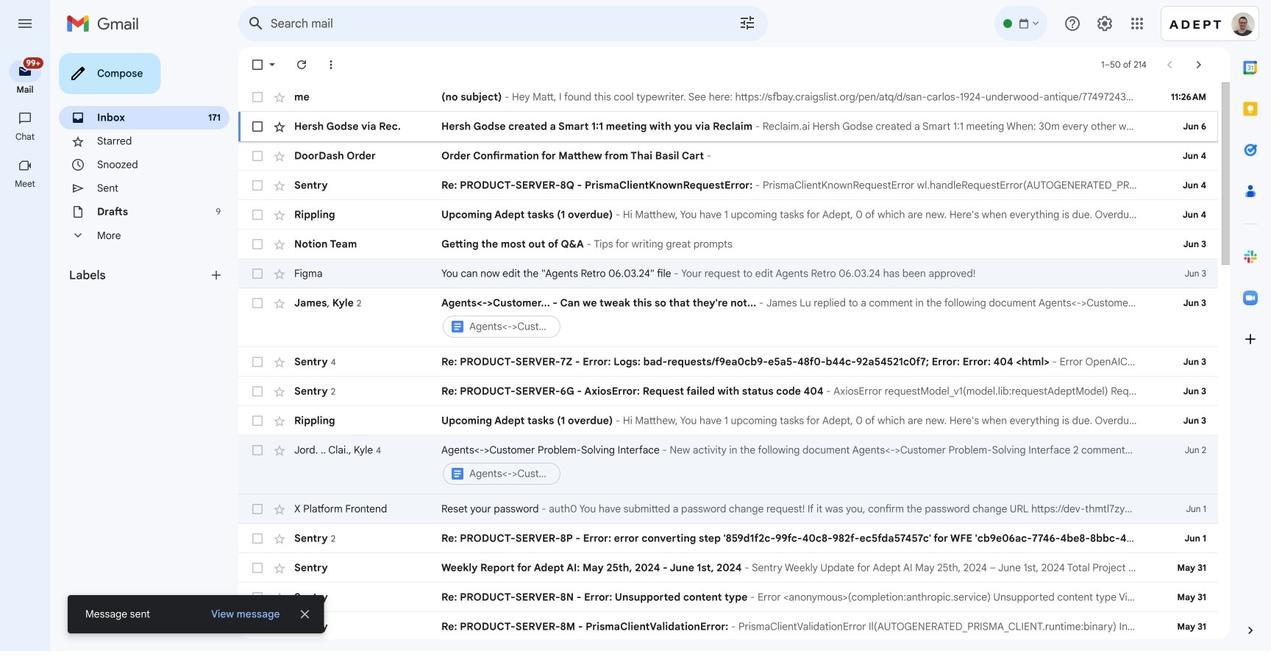 Task type: locate. For each thing, give the bounding box(es) containing it.
1 vertical spatial cell
[[442, 443, 1145, 487]]

6 row from the top
[[238, 230, 1219, 259]]

10 row from the top
[[238, 377, 1219, 406]]

1 row from the top
[[238, 82, 1219, 112]]

refresh image
[[294, 57, 309, 72]]

row
[[238, 82, 1219, 112], [238, 112, 1219, 141], [238, 141, 1219, 171], [238, 171, 1219, 200], [238, 200, 1219, 230], [238, 230, 1219, 259], [238, 259, 1219, 289], [238, 289, 1219, 347], [238, 347, 1219, 377], [238, 377, 1219, 406], [238, 406, 1219, 436], [238, 436, 1219, 495], [238, 495, 1219, 524], [238, 524, 1219, 554], [238, 554, 1219, 583], [238, 583, 1219, 612], [238, 612, 1219, 642]]

None checkbox
[[250, 57, 265, 72], [250, 119, 265, 134], [250, 178, 265, 193], [250, 208, 265, 222], [250, 237, 265, 252], [250, 296, 265, 311], [250, 355, 265, 369], [250, 414, 265, 428], [250, 502, 265, 517], [250, 531, 265, 546], [250, 590, 265, 605], [250, 620, 265, 634], [250, 57, 265, 72], [250, 119, 265, 134], [250, 178, 265, 193], [250, 208, 265, 222], [250, 237, 265, 252], [250, 296, 265, 311], [250, 355, 265, 369], [250, 414, 265, 428], [250, 502, 265, 517], [250, 531, 265, 546], [250, 590, 265, 605], [250, 620, 265, 634]]

2 cell from the top
[[442, 443, 1145, 487]]

alert
[[24, 34, 1248, 634]]

8 row from the top
[[238, 289, 1219, 347]]

tab list
[[1231, 47, 1272, 598]]

0 vertical spatial cell
[[442, 296, 1145, 340]]

5 row from the top
[[238, 200, 1219, 230]]

13 row from the top
[[238, 495, 1219, 524]]

17 row from the top
[[238, 612, 1219, 642]]

gmail image
[[66, 9, 146, 38]]

None checkbox
[[250, 90, 265, 105], [250, 149, 265, 163], [250, 266, 265, 281], [250, 384, 265, 399], [250, 443, 265, 458], [250, 561, 265, 576], [250, 90, 265, 105], [250, 149, 265, 163], [250, 266, 265, 281], [250, 384, 265, 399], [250, 443, 265, 458], [250, 561, 265, 576]]

15 row from the top
[[238, 554, 1219, 583]]

1 cell from the top
[[442, 296, 1145, 340]]

cell
[[442, 296, 1145, 340], [442, 443, 1145, 487]]

16 row from the top
[[238, 583, 1219, 612]]

support image
[[1064, 15, 1082, 32]]

heading
[[0, 84, 50, 96], [0, 131, 50, 143], [0, 178, 50, 190], [69, 268, 209, 283]]

advanced search options image
[[733, 8, 763, 38]]

2 row from the top
[[238, 112, 1219, 141]]

navigation
[[0, 47, 52, 651]]

3 row from the top
[[238, 141, 1219, 171]]



Task type: vqa. For each thing, say whether or not it's contained in the screenshot.
10th row from the top
yes



Task type: describe. For each thing, give the bounding box(es) containing it.
4 row from the top
[[238, 171, 1219, 200]]

older image
[[1192, 57, 1207, 72]]

Search mail text field
[[271, 16, 698, 31]]

14 row from the top
[[238, 524, 1219, 554]]

7 row from the top
[[238, 259, 1219, 289]]

settings image
[[1097, 15, 1114, 32]]

search mail image
[[243, 10, 269, 37]]

main menu image
[[16, 15, 34, 32]]

9 row from the top
[[238, 347, 1219, 377]]

11 row from the top
[[238, 406, 1219, 436]]

more email options image
[[324, 57, 339, 72]]

Search mail search field
[[238, 6, 768, 41]]

12 row from the top
[[238, 436, 1219, 495]]



